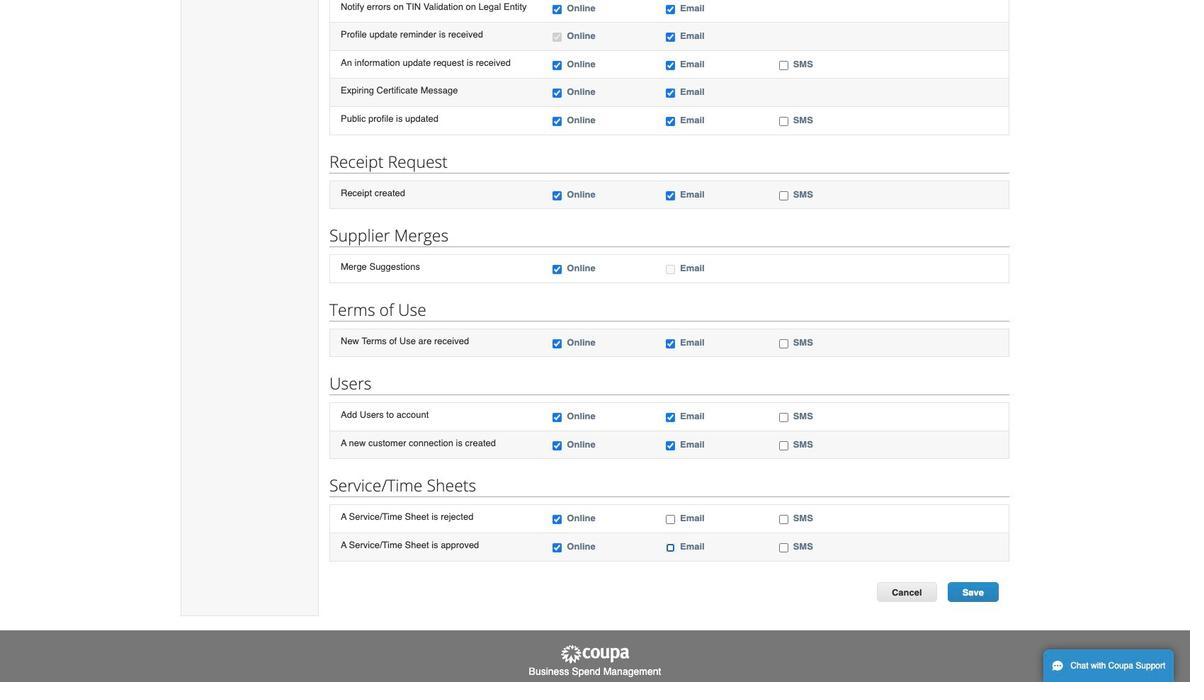 Task type: vqa. For each thing, say whether or not it's contained in the screenshot.
any
no



Task type: locate. For each thing, give the bounding box(es) containing it.
None checkbox
[[779, 61, 788, 70], [553, 191, 562, 200], [553, 265, 562, 274], [666, 265, 675, 274], [553, 339, 562, 348], [666, 413, 675, 422], [553, 515, 562, 525], [666, 515, 675, 525], [779, 515, 788, 525], [779, 61, 788, 70], [553, 191, 562, 200], [553, 265, 562, 274], [666, 265, 675, 274], [553, 339, 562, 348], [666, 413, 675, 422], [553, 515, 562, 525], [666, 515, 675, 525], [779, 515, 788, 525]]

None checkbox
[[553, 5, 562, 14], [666, 5, 675, 14], [553, 33, 562, 42], [666, 33, 675, 42], [553, 61, 562, 70], [666, 61, 675, 70], [553, 89, 562, 98], [666, 89, 675, 98], [553, 117, 562, 126], [666, 117, 675, 126], [779, 117, 788, 126], [666, 191, 675, 200], [779, 191, 788, 200], [666, 339, 675, 348], [779, 339, 788, 348], [553, 413, 562, 422], [779, 413, 788, 422], [553, 441, 562, 451], [666, 441, 675, 451], [779, 441, 788, 451], [553, 543, 562, 553], [666, 543, 675, 553], [779, 543, 788, 553], [553, 5, 562, 14], [666, 5, 675, 14], [553, 33, 562, 42], [666, 33, 675, 42], [553, 61, 562, 70], [666, 61, 675, 70], [553, 89, 562, 98], [666, 89, 675, 98], [553, 117, 562, 126], [666, 117, 675, 126], [779, 117, 788, 126], [666, 191, 675, 200], [779, 191, 788, 200], [666, 339, 675, 348], [779, 339, 788, 348], [553, 413, 562, 422], [779, 413, 788, 422], [553, 441, 562, 451], [666, 441, 675, 451], [779, 441, 788, 451], [553, 543, 562, 553], [666, 543, 675, 553], [779, 543, 788, 553]]

coupa supplier portal image
[[560, 644, 631, 665]]



